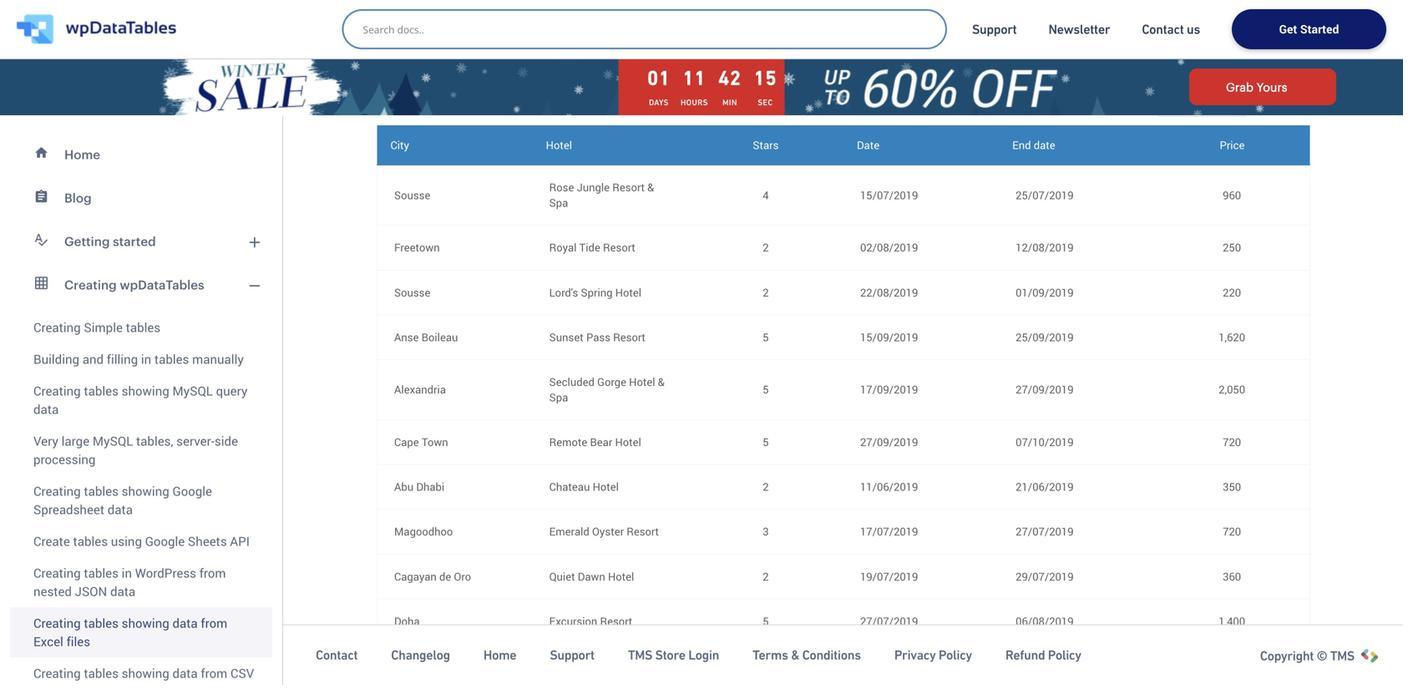 Task type: describe. For each thing, give the bounding box(es) containing it.
1 vertical spatial support link
[[550, 647, 595, 664]]

started
[[1301, 21, 1340, 37]]

22/08/2019
[[861, 285, 919, 300]]

creating tables showing data from csv files
[[33, 665, 254, 685]]

side
[[215, 432, 238, 450]]

tms store login
[[628, 648, 719, 663]]

showing for creating tables showing data from csv files
[[122, 665, 169, 682]]

0 horizontal spatial home link
[[10, 133, 272, 176]]

Search input search field
[[363, 18, 935, 41]]

11
[[683, 66, 706, 89]]

showing for creating tables showing google spreadsheet data
[[122, 483, 169, 500]]

resort for tide
[[603, 240, 636, 255]]

getting started link
[[10, 220, 272, 263]]

large
[[62, 432, 90, 450]]

12/08/2019
[[1016, 240, 1074, 255]]

server-
[[176, 432, 215, 450]]

220
[[1223, 285, 1242, 300]]

42
[[718, 66, 742, 89]]

creating tables showing data from csv files link
[[10, 658, 272, 685]]

1 horizontal spatial support
[[973, 22, 1017, 37]]

using
[[111, 533, 142, 550]]

sunset pass resort
[[549, 330, 646, 345]]

boileau
[[422, 330, 458, 345]]

cape
[[394, 435, 419, 450]]

creating tables in wordpress from nested json data
[[33, 564, 226, 600]]

building and filling in tables manually
[[33, 350, 244, 368]]

City text field
[[394, 670, 516, 685]]

data inside creating tables showing google spreadsheet data
[[108, 501, 133, 518]]

0 horizontal spatial 27/09/2019
[[861, 435, 919, 450]]

tms store login link
[[628, 647, 719, 664]]

creating for creating wpdatatables
[[64, 277, 117, 292]]

2 for 11/06/2019
[[763, 479, 769, 494]]

nested
[[33, 583, 72, 600]]

4
[[763, 187, 769, 203]]

data inside creating tables showing mysql query data
[[33, 401, 59, 418]]

google for showing
[[173, 483, 212, 500]]

policy for refund policy
[[1048, 648, 1082, 663]]

07/10/2019
[[1016, 435, 1074, 450]]

from for creating tables in wordpress from nested json data
[[199, 564, 226, 582]]

csv
[[231, 665, 254, 682]]

1 horizontal spatial home
[[484, 648, 517, 663]]

town
[[422, 435, 448, 450]]

yours
[[1257, 80, 1288, 94]]

and
[[83, 350, 104, 368]]

quiet
[[549, 569, 575, 584]]

remote
[[549, 435, 588, 450]]

hotel right chateau
[[593, 479, 619, 494]]

contact us
[[1142, 22, 1201, 37]]

newsletter link
[[1049, 21, 1111, 38]]

wpdatatables
[[120, 277, 204, 292]]

creating for creating tables in wordpress from nested json data
[[33, 564, 81, 582]]

25/07/2019
[[1016, 187, 1074, 203]]

creating for creating tables showing data from excel files
[[33, 615, 81, 632]]

tms inside 'tms store login' link
[[628, 648, 653, 663]]

hotel for remote bear hotel
[[615, 435, 642, 450]]

1 horizontal spatial 27/07/2019
[[1016, 524, 1074, 539]]

dhabi
[[416, 479, 445, 494]]

tables inside building and filling in tables manually link
[[154, 350, 189, 368]]

350
[[1223, 479, 1242, 494]]

doha
[[394, 614, 420, 629]]

5 for 17/09/2019
[[763, 382, 769, 397]]

policy for privacy policy
[[939, 648, 972, 663]]

create tables using google sheets api link
[[10, 526, 272, 557]]

2 for 02/08/2019
[[763, 240, 769, 255]]

hotel for quiet dawn hotel
[[608, 569, 634, 584]]

stars
[[753, 138, 779, 153]]

tables for creating tables showing google spreadsheet data
[[84, 483, 119, 500]]

1,400
[[1219, 614, 1246, 629]]

19/07/2019
[[861, 569, 919, 584]]

building
[[33, 350, 79, 368]]

from for creating tables showing data from csv files
[[201, 665, 227, 682]]

excursion resort
[[549, 614, 633, 629]]

sousse for lord's
[[394, 285, 431, 300]]

oyster
[[592, 524, 624, 539]]

contact for contact
[[316, 648, 358, 663]]

blog link
[[10, 176, 272, 220]]

changelog link
[[391, 647, 450, 664]]

creating tables showing google spreadsheet data
[[33, 483, 212, 518]]

json
[[75, 583, 107, 600]]

2 for 22/08/2019
[[763, 285, 769, 300]]

days
[[649, 98, 669, 107]]

create tables using google sheets api
[[33, 533, 250, 550]]

simple
[[84, 319, 123, 336]]

privacy policy
[[895, 648, 972, 663]]

& for rose jungle resort & spa
[[648, 180, 655, 195]]

2,050
[[1219, 382, 1246, 397]]

creating for creating tables showing mysql query data
[[33, 382, 81, 399]]

changelog
[[391, 648, 450, 663]]

5 for 27/07/2019
[[763, 614, 769, 629]]

get started link
[[1232, 9, 1387, 49]]

in inside the 'creating tables in wordpress from nested json data'
[[122, 564, 132, 582]]

processing
[[33, 451, 96, 468]]

hotel for lord's spring hotel
[[616, 285, 642, 300]]

2 for 19/07/2019
[[763, 569, 769, 584]]

creating tables showing data from excel files link
[[10, 607, 272, 658]]

data inside creating tables showing data from csv files
[[173, 665, 198, 682]]

excursion
[[549, 614, 598, 629]]

copyright
[[1261, 648, 1314, 663]]

emerald
[[549, 524, 590, 539]]

creating for creating tables showing data from csv files
[[33, 665, 81, 682]]

files for creating tables showing data from csv files
[[33, 683, 57, 685]]

started
[[113, 234, 156, 249]]

17/09/2019
[[861, 382, 919, 397]]

anse boileau
[[394, 330, 458, 345]]

21/06/2019
[[1016, 479, 1074, 494]]

cape town
[[394, 435, 448, 450]]

getting started
[[64, 234, 156, 249]]

1 horizontal spatial home link
[[484, 647, 517, 664]]

11/06/2019
[[861, 479, 919, 494]]

anse
[[394, 330, 419, 345]]

showing for creating tables showing data from excel files
[[122, 615, 169, 632]]

hotel for secluded gorge hotel & spa
[[629, 374, 655, 389]]

de
[[440, 569, 451, 584]]

tables for creating tables showing mysql query data
[[84, 382, 119, 399]]

create
[[33, 533, 70, 550]]

tables for create tables using google sheets api
[[73, 533, 108, 550]]

hours
[[681, 98, 708, 107]]

stars: activate to sort column ascending element
[[688, 125, 844, 165]]

data inside the 'creating tables in wordpress from nested json data'
[[110, 583, 135, 600]]

contact for contact us
[[1142, 22, 1184, 37]]

creating tables showing google spreadsheet data link
[[10, 475, 272, 526]]

rose
[[549, 180, 574, 195]]

spreadsheet
[[33, 501, 104, 518]]

wordpress
[[135, 564, 196, 582]]

terms & conditions
[[753, 648, 861, 663]]

02/08/2019
[[861, 240, 919, 255]]

terms
[[753, 648, 788, 663]]

resort right excursion
[[600, 614, 633, 629]]

29/07/2019
[[1016, 569, 1074, 584]]

data inside creating tables showing data from excel files
[[173, 615, 198, 632]]



Task type: locate. For each thing, give the bounding box(es) containing it.
store
[[656, 648, 686, 663]]

print
[[411, 54, 436, 70]]

files right the excel
[[66, 633, 90, 650]]

1 horizontal spatial support link
[[973, 21, 1017, 38]]

0 vertical spatial in
[[141, 350, 151, 368]]

1 vertical spatial google
[[145, 533, 185, 550]]

0 horizontal spatial in
[[122, 564, 132, 582]]

1 5 from the top
[[763, 330, 769, 345]]

creating up 'creating simple tables'
[[64, 277, 117, 292]]

1 showing from the top
[[122, 382, 169, 399]]

data up very
[[33, 401, 59, 418]]

720 up 350
[[1223, 435, 1242, 450]]

creating down building
[[33, 382, 81, 399]]

resort right the pass
[[613, 330, 646, 345]]

1 horizontal spatial contact
[[1142, 22, 1184, 37]]

showing inside creating tables showing mysql query data
[[122, 382, 169, 399]]

1 from text field from the left
[[861, 652, 983, 683]]

contact inside "link"
[[1142, 22, 1184, 37]]

showing inside creating tables showing data from excel files
[[122, 615, 169, 632]]

mysql left the "query"
[[173, 382, 213, 399]]

01/09/2019
[[1016, 285, 1074, 300]]

hotel up rose
[[546, 138, 572, 153]]

25/09/2019
[[1016, 330, 1074, 345]]

home link up city text box
[[484, 647, 517, 664]]

1 spa from the top
[[549, 195, 568, 210]]

1 horizontal spatial policy
[[1048, 648, 1082, 663]]

1 vertical spatial support
[[550, 648, 595, 663]]

& right terms
[[791, 648, 800, 663]]

0 vertical spatial 720
[[1223, 435, 1242, 450]]

tables inside creating tables showing data from csv files
[[84, 665, 119, 682]]

date: activate to sort column ascending element
[[844, 125, 999, 165]]

1 vertical spatial home link
[[484, 647, 517, 664]]

27/07/2019 down 21/06/2019
[[1016, 524, 1074, 539]]

showing down building and filling in tables manually link
[[122, 382, 169, 399]]

1 sousse from the top
[[394, 187, 431, 203]]

4 2 from the top
[[763, 569, 769, 584]]

policy
[[939, 648, 972, 663], [1048, 648, 1082, 663]]

print button
[[377, 45, 452, 79]]

sousse down freetown
[[394, 285, 431, 300]]

& right gorge
[[658, 374, 665, 389]]

spring
[[581, 285, 613, 300]]

1 vertical spatial mysql
[[93, 432, 133, 450]]

1 vertical spatial 27/09/2019
[[861, 435, 919, 450]]

tables down and
[[84, 382, 119, 399]]

hotel right bear
[[615, 435, 642, 450]]

policy right refund
[[1048, 648, 1082, 663]]

cagayan
[[394, 569, 437, 584]]

showing down creating tables in wordpress from nested json data link
[[122, 615, 169, 632]]

creating for creating simple tables
[[33, 319, 81, 336]]

showing for creating tables showing mysql query data
[[122, 382, 169, 399]]

3 showing from the top
[[122, 615, 169, 632]]

privacy policy link
[[895, 647, 972, 664]]

query
[[216, 382, 248, 399]]

sousse down city
[[394, 187, 431, 203]]

tms right ©
[[1331, 648, 1355, 663]]

tables up spreadsheet
[[84, 483, 119, 500]]

& inside rose jungle resort & spa
[[648, 180, 655, 195]]

date
[[857, 138, 880, 153]]

1 horizontal spatial 27/09/2019
[[1016, 382, 1074, 397]]

hotel right gorge
[[629, 374, 655, 389]]

data up using
[[108, 501, 133, 518]]

creating inside creating tables showing data from csv files
[[33, 665, 81, 682]]

3 2 from the top
[[763, 479, 769, 494]]

home up city text box
[[484, 648, 517, 663]]

0 vertical spatial &
[[648, 180, 655, 195]]

creating up spreadsheet
[[33, 483, 81, 500]]

& inside "secluded gorge hotel & spa"
[[658, 374, 665, 389]]

tables down creating simple tables link
[[154, 350, 189, 368]]

spa for secluded gorge hotel & spa
[[549, 390, 568, 405]]

spa
[[549, 195, 568, 210], [549, 390, 568, 405]]

hotel inside hotel: activate to sort column ascending element
[[546, 138, 572, 153]]

chateau hotel
[[549, 479, 619, 494]]

tables inside creating tables showing mysql query data
[[84, 382, 119, 399]]

creating up building
[[33, 319, 81, 336]]

1 horizontal spatial files
[[66, 633, 90, 650]]

spa inside "secluded gorge hotel & spa"
[[549, 390, 568, 405]]

tms left store
[[628, 648, 653, 663]]

2 showing from the top
[[122, 483, 169, 500]]

hotel
[[546, 138, 572, 153], [616, 285, 642, 300], [629, 374, 655, 389], [615, 435, 642, 450], [593, 479, 619, 494], [608, 569, 634, 584]]

showing
[[122, 382, 169, 399], [122, 483, 169, 500], [122, 615, 169, 632], [122, 665, 169, 682]]

tables inside creating simple tables link
[[126, 319, 161, 336]]

tables down json
[[84, 615, 119, 632]]

contact link
[[316, 647, 358, 664]]

2 vertical spatial &
[[791, 648, 800, 663]]

1 vertical spatial spa
[[549, 390, 568, 405]]

refund
[[1006, 648, 1046, 663]]

01
[[647, 66, 671, 89]]

resort for jungle
[[613, 180, 645, 195]]

get
[[1280, 21, 1298, 37]]

home up the blog at the left
[[64, 147, 100, 162]]

very
[[33, 432, 58, 450]]

0 horizontal spatial files
[[33, 683, 57, 685]]

showing inside creating tables showing google spreadsheet data
[[122, 483, 169, 500]]

0 vertical spatial support
[[973, 22, 1017, 37]]

tables inside creating tables showing google spreadsheet data
[[84, 483, 119, 500]]

Hotel text field
[[549, 670, 672, 685]]

showing down creating tables showing data from excel files link
[[122, 665, 169, 682]]

0 vertical spatial 27/09/2019
[[1016, 382, 1074, 397]]

data down wordpress
[[173, 615, 198, 632]]

0 horizontal spatial policy
[[939, 648, 972, 663]]

0 horizontal spatial tms
[[628, 648, 653, 663]]

0 horizontal spatial &
[[648, 180, 655, 195]]

us
[[1187, 22, 1201, 37]]

magoodhoo
[[394, 524, 453, 539]]

mysql inside creating tables showing mysql query data
[[173, 382, 213, 399]]

jungle
[[577, 180, 610, 195]]

creating for creating tables showing google spreadsheet data
[[33, 483, 81, 500]]

showing inside creating tables showing data from csv files
[[122, 665, 169, 682]]

hotel right spring
[[616, 285, 642, 300]]

& right jungle
[[648, 180, 655, 195]]

1 vertical spatial home
[[484, 648, 517, 663]]

sunset
[[549, 330, 584, 345]]

creating up the excel
[[33, 615, 81, 632]]

1 policy from the left
[[939, 648, 972, 663]]

1 vertical spatial &
[[658, 374, 665, 389]]

sheets
[[188, 533, 227, 550]]

sousse for rose
[[394, 187, 431, 203]]

creating tables showing mysql query data
[[33, 382, 248, 418]]

1 horizontal spatial in
[[141, 350, 151, 368]]

720 for 07/10/2019
[[1223, 435, 1242, 450]]

in down using
[[122, 564, 132, 582]]

1 vertical spatial contact
[[316, 648, 358, 663]]

0 vertical spatial contact
[[1142, 22, 1184, 37]]

1 vertical spatial sousse
[[394, 285, 431, 300]]

0 horizontal spatial 27/07/2019
[[861, 614, 919, 629]]

tables inside the create tables using google sheets api link
[[73, 533, 108, 550]]

home link
[[10, 133, 272, 176], [484, 647, 517, 664]]

home
[[64, 147, 100, 162], [484, 648, 517, 663]]

4 5 from the top
[[763, 614, 769, 629]]

5
[[763, 330, 769, 345], [763, 382, 769, 397], [763, 435, 769, 450], [763, 614, 769, 629]]

home link up the blog at the left
[[10, 133, 272, 176]]

city
[[391, 138, 409, 153]]

spa for rose jungle resort & spa
[[549, 195, 568, 210]]

0 vertical spatial mysql
[[173, 382, 213, 399]]

1 vertical spatial from
[[201, 615, 227, 632]]

creating inside the 'creating tables in wordpress from nested json data'
[[33, 564, 81, 582]]

creating inside creating wpdatatables link
[[64, 277, 117, 292]]

2 sousse from the top
[[394, 285, 431, 300]]

2 horizontal spatial &
[[791, 648, 800, 663]]

tables up json
[[84, 564, 119, 582]]

1 horizontal spatial tms
[[1331, 648, 1355, 663]]

From text field
[[861, 652, 983, 683], [1016, 652, 1138, 683]]

0 vertical spatial google
[[173, 483, 212, 500]]

newsletter
[[1049, 22, 1111, 37]]

0 horizontal spatial mysql
[[93, 432, 133, 450]]

entries
[[1261, 93, 1298, 108]]

google up wordpress
[[145, 533, 185, 550]]

refund policy
[[1006, 648, 1082, 663]]

0 horizontal spatial contact
[[316, 648, 358, 663]]

creating wpdatatables link
[[10, 263, 272, 307]]

tide
[[580, 240, 601, 255]]

2 720 from the top
[[1223, 524, 1242, 539]]

0 vertical spatial 27/07/2019
[[1016, 524, 1074, 539]]

grab yours
[[1227, 80, 1288, 94]]

1 2 from the top
[[763, 240, 769, 255]]

0 horizontal spatial home
[[64, 147, 100, 162]]

0 vertical spatial spa
[[549, 195, 568, 210]]

hotel right the dawn on the bottom left of page
[[608, 569, 634, 584]]

google inside the create tables using google sheets api link
[[145, 533, 185, 550]]

3 5 from the top
[[763, 435, 769, 450]]

720 down 350
[[1223, 524, 1242, 539]]

showing down "very large mysql tables, server-side processing" link
[[122, 483, 169, 500]]

creating tables showing mysql query data link
[[10, 375, 272, 425]]

resort right oyster in the left bottom of the page
[[627, 524, 659, 539]]

15
[[754, 66, 777, 89]]

1 vertical spatial 720
[[1223, 524, 1242, 539]]

Search form search field
[[363, 18, 935, 41]]

0 horizontal spatial support link
[[550, 647, 595, 664]]

files for creating tables showing data from excel files
[[66, 633, 90, 650]]

creating down the excel
[[33, 665, 81, 682]]

chateau
[[549, 479, 590, 494]]

720
[[1223, 435, 1242, 450], [1223, 524, 1242, 539]]

720 for 27/07/2019
[[1223, 524, 1242, 539]]

files inside creating tables showing data from excel files
[[66, 633, 90, 650]]

google inside creating tables showing google spreadsheet data
[[173, 483, 212, 500]]

from inside creating tables showing data from csv files
[[201, 665, 227, 682]]

grab
[[1227, 80, 1254, 94]]

tables left using
[[73, 533, 108, 550]]

from inside the 'creating tables in wordpress from nested json data'
[[199, 564, 226, 582]]

abu
[[394, 479, 414, 494]]

1 horizontal spatial mysql
[[173, 382, 213, 399]]

mysql inside very large mysql tables, server-side processing
[[93, 432, 133, 450]]

15/07/2019
[[861, 187, 919, 203]]

27/09/2019 down 25/09/2019
[[1016, 382, 1074, 397]]

960
[[1223, 187, 1242, 203]]

hotel: activate to sort column ascending element
[[533, 125, 688, 165]]

27/09/2019 up 11/06/2019
[[861, 435, 919, 450]]

1,620
[[1219, 330, 1246, 345]]

from inside creating tables showing data from excel files
[[201, 615, 227, 632]]

creating inside creating tables showing google spreadsheet data
[[33, 483, 81, 500]]

resort right jungle
[[613, 180, 645, 195]]

2 5 from the top
[[763, 382, 769, 397]]

secluded gorge hotel & spa
[[549, 374, 665, 405]]

lord's
[[549, 285, 578, 300]]

2 from text field from the left
[[1016, 652, 1138, 683]]

4 showing from the top
[[122, 665, 169, 682]]

data left "csv"
[[173, 665, 198, 682]]

royal
[[549, 240, 577, 255]]

0 vertical spatial from
[[199, 564, 226, 582]]

spa down rose
[[549, 195, 568, 210]]

price: activate to sort column ascending element
[[1155, 125, 1310, 165]]

tables inside the 'creating tables in wordpress from nested json data'
[[84, 564, 119, 582]]

tables down creating tables showing data from excel files
[[84, 665, 119, 682]]

end
[[1013, 138, 1031, 153]]

1 horizontal spatial from text field
[[1016, 652, 1138, 683]]

royal tide resort
[[549, 240, 636, 255]]

1 vertical spatial 27/07/2019
[[861, 614, 919, 629]]

creating inside creating tables showing mysql query data
[[33, 382, 81, 399]]

sousse
[[394, 187, 431, 203], [394, 285, 431, 300]]

files down the excel
[[33, 683, 57, 685]]

0 vertical spatial support link
[[973, 21, 1017, 38]]

spa down the secluded
[[549, 390, 568, 405]]

google down server-
[[173, 483, 212, 500]]

2 vertical spatial from
[[201, 665, 227, 682]]

login
[[689, 648, 719, 663]]

tables inside creating tables showing data from excel files
[[84, 615, 119, 632]]

0 horizontal spatial from text field
[[861, 652, 983, 683]]

1 vertical spatial in
[[122, 564, 132, 582]]

sec
[[758, 98, 773, 107]]

very large mysql tables, server-side processing
[[33, 432, 238, 468]]

tables for creating tables in wordpress from nested json data
[[84, 564, 119, 582]]

filling
[[107, 350, 138, 368]]

terms & conditions link
[[753, 647, 861, 664]]

5 for 15/09/2019
[[763, 330, 769, 345]]

tables for creating tables showing data from excel files
[[84, 615, 119, 632]]

city: activate to sort column ascending element
[[377, 125, 533, 165]]

1 horizontal spatial &
[[658, 374, 665, 389]]

home inside home link
[[64, 147, 100, 162]]

0 horizontal spatial support
[[550, 648, 595, 663]]

wpdatatables - tables and charts manager wordpress plugin image
[[17, 14, 176, 44]]

google for using
[[145, 533, 185, 550]]

0 vertical spatial files
[[66, 633, 90, 650]]

abu dhabi
[[394, 479, 445, 494]]

1 720 from the top
[[1223, 435, 1242, 450]]

360
[[1223, 569, 1242, 584]]

creating inside creating tables showing data from excel files
[[33, 615, 81, 632]]

tables for creating tables showing data from csv files
[[84, 665, 119, 682]]

resort inside rose jungle resort & spa
[[613, 180, 645, 195]]

rose jungle resort & spa
[[549, 180, 655, 210]]

spa inside rose jungle resort & spa
[[549, 195, 568, 210]]

google
[[173, 483, 212, 500], [145, 533, 185, 550]]

creating inside creating simple tables link
[[33, 319, 81, 336]]

mysql right large on the bottom left
[[93, 432, 133, 450]]

hotel inside "secluded gorge hotel & spa"
[[629, 374, 655, 389]]

policy right privacy
[[939, 648, 972, 663]]

from for creating tables showing data from excel files
[[201, 615, 227, 632]]

price
[[1220, 138, 1245, 153]]

in right filling
[[141, 350, 151, 368]]

resort right tide
[[603, 240, 636, 255]]

end date: activate to sort column ascending element
[[999, 125, 1155, 165]]

resort for pass
[[613, 330, 646, 345]]

api
[[230, 533, 250, 550]]

5 for 27/09/2019
[[763, 435, 769, 450]]

creating simple tables link
[[10, 307, 272, 343]]

0 vertical spatial home
[[64, 147, 100, 162]]

2 spa from the top
[[549, 390, 568, 405]]

data right json
[[110, 583, 135, 600]]

tables
[[126, 319, 161, 336], [154, 350, 189, 368], [84, 382, 119, 399], [84, 483, 119, 500], [73, 533, 108, 550], [84, 564, 119, 582], [84, 615, 119, 632], [84, 665, 119, 682]]

files inside creating tables showing data from csv files
[[33, 683, 57, 685]]

creating up nested
[[33, 564, 81, 582]]

From number field
[[1172, 652, 1293, 683]]

resort for oyster
[[627, 524, 659, 539]]

2 policy from the left
[[1048, 648, 1082, 663]]

creating wpdatatables
[[64, 277, 204, 292]]

2 2 from the top
[[763, 285, 769, 300]]

0 vertical spatial sousse
[[394, 187, 431, 203]]

very large mysql tables, server-side processing link
[[10, 425, 272, 475]]

pass
[[586, 330, 611, 345]]

0 vertical spatial home link
[[10, 133, 272, 176]]

3
[[763, 524, 769, 539]]

& for secluded gorge hotel & spa
[[658, 374, 665, 389]]

1 vertical spatial files
[[33, 683, 57, 685]]

27/07/2019 up privacy
[[861, 614, 919, 629]]

tables up building and filling in tables manually link
[[126, 319, 161, 336]]

blog
[[64, 190, 92, 205]]

creating tables in wordpress from nested json data link
[[10, 557, 272, 607]]



Task type: vqa. For each thing, say whether or not it's contained in the screenshot.
topmost &
yes



